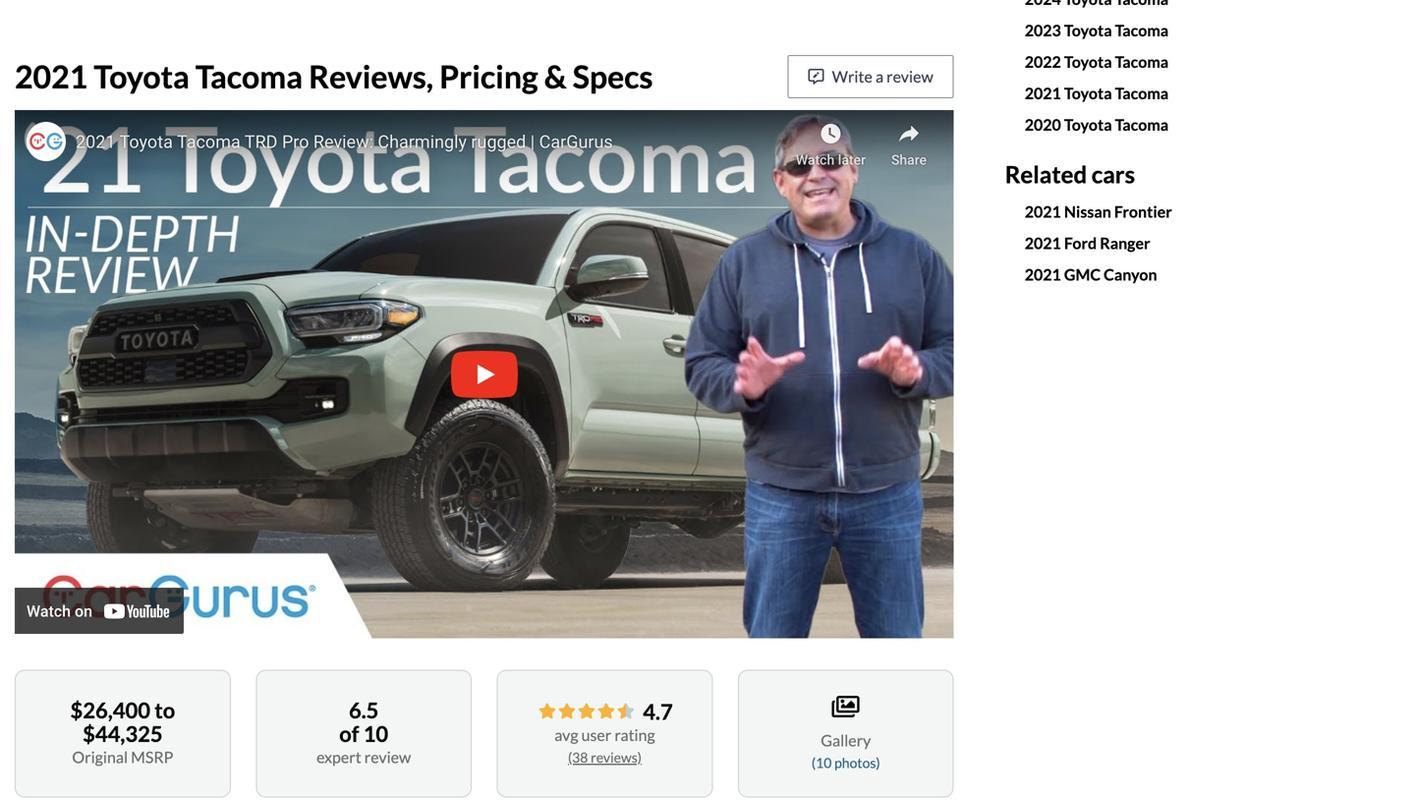 Task type: locate. For each thing, give the bounding box(es) containing it.
2021 nissan frontier link
[[1025, 202, 1172, 221]]

expert
[[317, 748, 361, 767]]

$26,400
[[70, 697, 150, 723]]

2020 toyota tacoma link
[[1025, 115, 1169, 134]]

1 vertical spatial review
[[364, 748, 411, 767]]

gallery (10 photos)
[[812, 731, 880, 771]]

review inside button
[[887, 67, 933, 86]]

$44,325
[[83, 721, 163, 747]]

cars
[[1092, 160, 1135, 188]]

toyota for 2023 toyota tacoma
[[1064, 20, 1112, 40]]

review down '10'
[[364, 748, 411, 767]]

toyota for 2020 toyota tacoma
[[1064, 115, 1112, 134]]

2021 nissan frontier
[[1025, 202, 1172, 221]]

2020 toyota tacoma
[[1025, 115, 1169, 134]]

tacoma for 2022 toyota tacoma
[[1115, 52, 1169, 71]]

6.5 of 10 expert review
[[317, 697, 411, 767]]

2021 for 2021 toyota tacoma reviews, pricing & specs
[[15, 57, 88, 95]]

2021 toyota tacoma link
[[1025, 83, 1169, 103]]

ford
[[1064, 234, 1097, 253]]

2022 toyota tacoma
[[1025, 52, 1169, 71]]

tacoma for 2021 toyota tacoma
[[1115, 83, 1169, 103]]

gmc
[[1064, 265, 1101, 284]]

write a review button
[[788, 55, 954, 98]]

2023 toyota tacoma link
[[1025, 20, 1169, 40]]

msrp
[[131, 748, 173, 767]]

0 horizontal spatial review
[[364, 748, 411, 767]]

2021 ford ranger
[[1025, 234, 1151, 253]]

2021 for 2021 toyota tacoma
[[1025, 83, 1061, 103]]

ranger
[[1100, 234, 1151, 253]]

tacoma
[[1115, 20, 1169, 40], [1115, 52, 1169, 71], [196, 57, 303, 95], [1115, 83, 1169, 103], [1115, 115, 1169, 134]]

toyota
[[1064, 20, 1112, 40], [1064, 52, 1112, 71], [94, 57, 189, 95], [1064, 83, 1112, 103], [1064, 115, 1112, 134]]

(38 reviews) link
[[568, 749, 642, 766]]

original
[[72, 748, 128, 767]]

2022 toyota tacoma link
[[1025, 52, 1169, 71]]

$26,400 to $44,325 original msrp
[[70, 697, 175, 767]]

review
[[887, 67, 933, 86], [364, 748, 411, 767]]

related cars
[[1005, 160, 1135, 188]]

avg user rating (38 reviews)
[[555, 725, 655, 766]]

2021 toyota tacoma
[[1025, 83, 1169, 103]]

gallery
[[821, 731, 871, 750]]

2021
[[15, 57, 88, 95], [1025, 83, 1061, 103], [1025, 202, 1061, 221], [1025, 234, 1061, 253], [1025, 265, 1061, 284]]

write
[[832, 67, 873, 86]]

reviews)
[[591, 749, 642, 766]]

tacoma for 2023 toyota tacoma
[[1115, 20, 1169, 40]]

0 vertical spatial review
[[887, 67, 933, 86]]

review right a
[[887, 67, 933, 86]]

&
[[544, 57, 567, 95]]

user
[[581, 725, 612, 745]]

1 horizontal spatial review
[[887, 67, 933, 86]]



Task type: describe. For each thing, give the bounding box(es) containing it.
to
[[155, 697, 175, 723]]

10
[[363, 721, 388, 747]]

2023
[[1025, 20, 1061, 40]]

2021 ford ranger link
[[1025, 234, 1151, 253]]

frontier
[[1115, 202, 1172, 221]]

review inside 6.5 of 10 expert review
[[364, 748, 411, 767]]

a
[[876, 67, 884, 86]]

reviews,
[[309, 57, 433, 95]]

4.7
[[643, 699, 673, 725]]

rating
[[615, 725, 655, 745]]

2021 for 2021 ford ranger
[[1025, 234, 1061, 253]]

2020
[[1025, 115, 1061, 134]]

2023 toyota tacoma
[[1025, 20, 1169, 40]]

related
[[1005, 160, 1087, 188]]

avg
[[555, 725, 578, 745]]

2021 gmc canyon
[[1025, 265, 1157, 284]]

2021 toyota tacoma reviews, pricing & specs
[[15, 57, 653, 95]]

comment alt edit image
[[809, 69, 824, 85]]

toyota for 2022 toyota tacoma
[[1064, 52, 1112, 71]]

toyota for 2021 toyota tacoma reviews, pricing & specs
[[94, 57, 189, 95]]

photos)
[[835, 754, 880, 771]]

2021 gmc canyon link
[[1025, 265, 1157, 284]]

6.5
[[349, 697, 379, 723]]

tacoma for 2020 toyota tacoma
[[1115, 115, 1169, 134]]

specs
[[573, 57, 653, 95]]

tacoma for 2021 toyota tacoma reviews, pricing & specs
[[196, 57, 303, 95]]

2021 for 2021 gmc canyon
[[1025, 265, 1061, 284]]

nissan
[[1064, 202, 1112, 221]]

2022
[[1025, 52, 1061, 71]]

images image
[[832, 695, 860, 719]]

(38
[[568, 749, 588, 766]]

toyota for 2021 toyota tacoma
[[1064, 83, 1112, 103]]

2021 for 2021 nissan frontier
[[1025, 202, 1061, 221]]

(10
[[812, 754, 832, 771]]

canyon
[[1104, 265, 1157, 284]]

write a review
[[832, 67, 933, 86]]

of
[[339, 721, 359, 747]]

pricing
[[440, 57, 538, 95]]



Task type: vqa. For each thing, say whether or not it's contained in the screenshot.
"Cars"
yes



